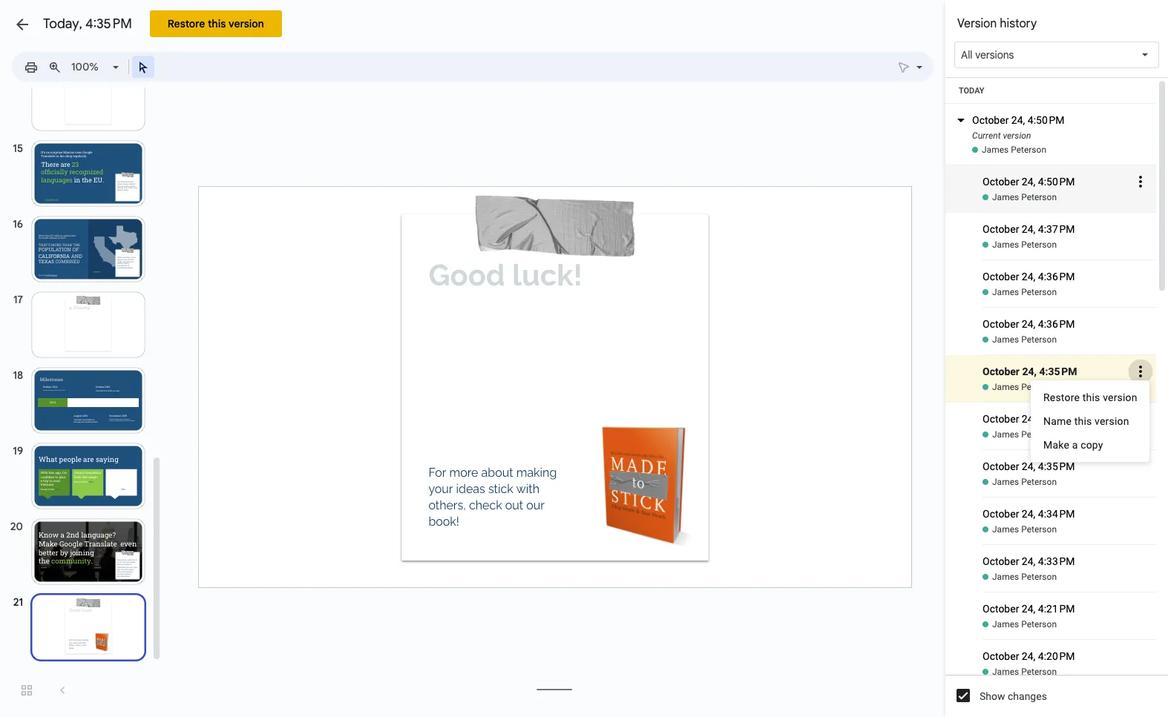 Task type: describe. For each thing, give the bounding box(es) containing it.
current version
[[972, 131, 1031, 141]]

Zoom field
[[67, 56, 125, 78]]

restore this version inside menu
[[1044, 392, 1138, 404]]

Name this version text field
[[981, 362, 1130, 382]]

version
[[958, 16, 997, 31]]

main toolbar
[[18, 56, 155, 78]]

today,
[[43, 16, 82, 32]]

version inside cell
[[1003, 131, 1031, 141]]

make
[[1044, 439, 1070, 451]]

1 vertical spatial this
[[1083, 392, 1100, 404]]

restore this version inside restore this version 'button'
[[168, 17, 264, 30]]

today, 4:35 pm application
[[0, 0, 1168, 718]]

version inside 'button'
[[229, 17, 264, 30]]

live pointer settings image
[[913, 57, 923, 62]]

history
[[1000, 16, 1037, 31]]

make a copy
[[1044, 439, 1104, 451]]

mode and view toolbar
[[892, 52, 925, 82]]

copy
[[1081, 439, 1104, 451]]

restore inside 'button'
[[168, 17, 205, 30]]

all versions option
[[961, 48, 1014, 62]]

current
[[972, 131, 1001, 141]]

Zoom text field
[[69, 56, 111, 77]]

menu inside today, 4:35 pm application
[[1031, 381, 1150, 462]]

2 more actions image from the top
[[1132, 345, 1150, 399]]

all versions
[[961, 48, 1014, 62]]

version history section
[[946, 0, 1168, 718]]

1 more actions image from the top
[[1132, 155, 1150, 209]]

today
[[959, 86, 985, 95]]

this inside 'button'
[[208, 17, 226, 30]]

2 vertical spatial this
[[1075, 416, 1092, 428]]



Task type: vqa. For each thing, say whether or not it's contained in the screenshot.
the bottom HEADING
no



Task type: locate. For each thing, give the bounding box(es) containing it.
0 vertical spatial more actions image
[[1132, 155, 1150, 209]]

current version cell
[[946, 76, 1157, 144]]

menu bar banner
[[0, 0, 1168, 88]]

collapse detailed versions image
[[952, 76, 970, 129]]

changes
[[1008, 691, 1047, 703]]

0 vertical spatial restore this version
[[168, 17, 264, 30]]

row group
[[946, 76, 1157, 718], [946, 76, 1157, 718]]

1 horizontal spatial restore this version
[[1044, 392, 1138, 404]]

1 horizontal spatial restore
[[1044, 392, 1080, 404]]

peterson
[[1011, 145, 1047, 155], [1022, 192, 1057, 203], [1022, 240, 1057, 250], [1022, 287, 1057, 298], [1022, 335, 1057, 345], [1022, 382, 1057, 393], [1022, 430, 1057, 440], [1022, 477, 1057, 488], [1022, 525, 1057, 535], [1022, 572, 1057, 583], [1022, 620, 1057, 630], [1022, 667, 1057, 678]]

0 horizontal spatial restore this version
[[168, 17, 264, 30]]

menu
[[1031, 381, 1150, 462]]

more actions image
[[1132, 155, 1150, 209], [1132, 345, 1150, 399]]

name
[[1044, 416, 1072, 428]]

show
[[980, 691, 1005, 703]]

1 vertical spatial restore
[[1044, 392, 1080, 404]]

versions
[[976, 48, 1014, 62]]

restore this version
[[168, 17, 264, 30], [1044, 392, 1138, 404]]

4:35 pm
[[85, 16, 132, 32]]

restore
[[168, 17, 205, 30], [1044, 392, 1080, 404]]

this
[[208, 17, 226, 30], [1083, 392, 1100, 404], [1075, 416, 1092, 428]]

show changes
[[980, 691, 1047, 703]]

navigation
[[0, 0, 163, 718]]

james
[[982, 145, 1009, 155], [992, 192, 1019, 203], [992, 240, 1019, 250], [992, 287, 1019, 298], [992, 335, 1019, 345], [992, 382, 1019, 393], [992, 430, 1019, 440], [992, 477, 1019, 488], [992, 525, 1019, 535], [992, 572, 1019, 583], [992, 620, 1019, 630], [992, 667, 1019, 678]]

james peterson
[[982, 145, 1047, 155], [992, 192, 1057, 203], [992, 240, 1057, 250], [992, 287, 1057, 298], [992, 335, 1057, 345], [992, 382, 1057, 393], [992, 430, 1057, 440], [992, 477, 1057, 488], [992, 525, 1057, 535], [992, 572, 1057, 583], [992, 620, 1057, 630], [992, 667, 1057, 678]]

menu containing restore this version
[[1031, 381, 1150, 462]]

today heading
[[946, 78, 1157, 104]]

0 horizontal spatial restore
[[168, 17, 205, 30]]

Show changes checkbox
[[957, 690, 970, 703]]

today, 4:35 pm
[[43, 16, 132, 32]]

restore this version button
[[150, 10, 282, 37]]

1 vertical spatial restore this version
[[1044, 392, 1138, 404]]

a
[[1072, 439, 1078, 451]]

0 vertical spatial restore
[[168, 17, 205, 30]]

name this version
[[1044, 416, 1130, 428]]

cell
[[983, 213, 1157, 239], [983, 261, 1157, 287], [983, 308, 1157, 334], [981, 345, 1157, 399], [983, 403, 1157, 429], [983, 451, 1157, 477], [983, 498, 1157, 524], [983, 546, 1157, 572], [983, 593, 1157, 619], [983, 641, 1157, 667]]

1 vertical spatial more actions image
[[1132, 345, 1150, 399]]

0 vertical spatial this
[[208, 17, 226, 30]]

all
[[961, 48, 973, 62]]

version history
[[958, 16, 1037, 31]]

version
[[229, 17, 264, 30], [1003, 131, 1031, 141], [1103, 392, 1138, 404], [1095, 416, 1130, 428]]



